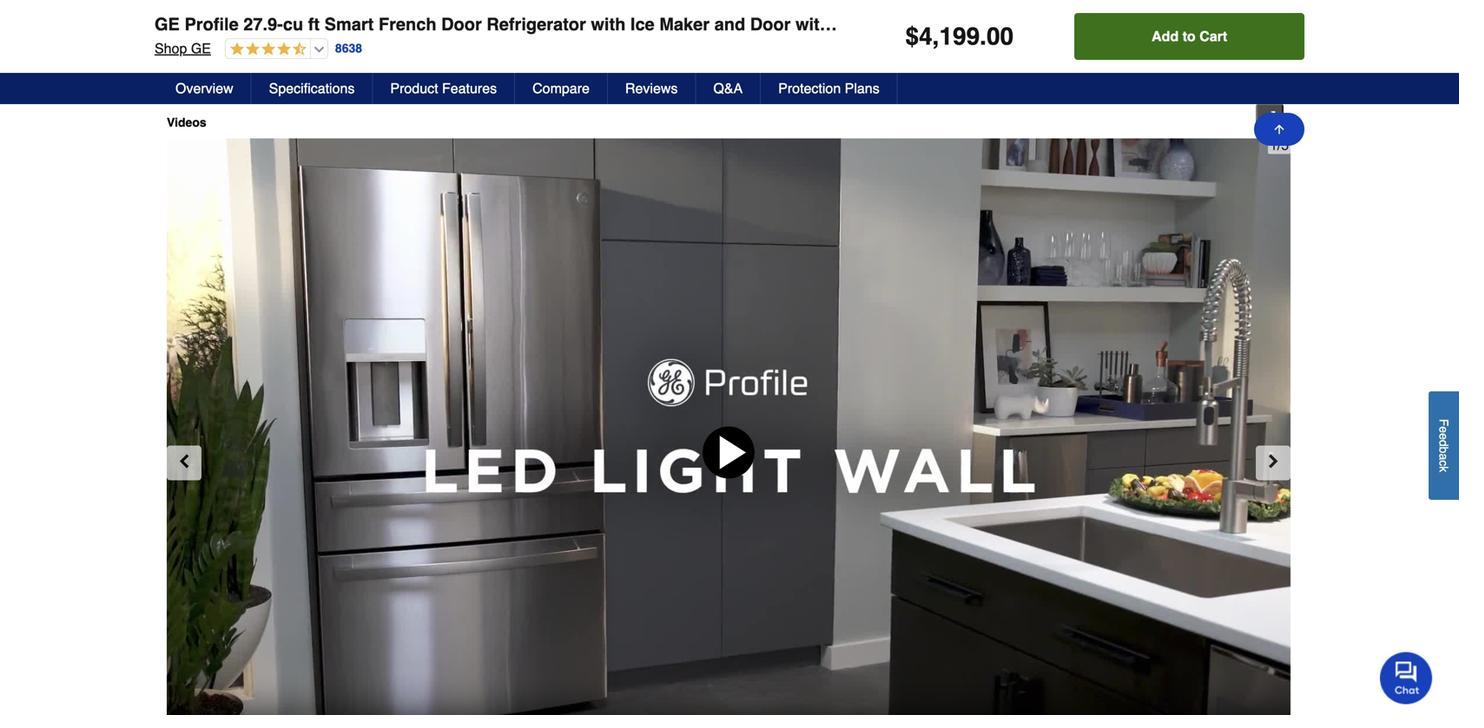 Task type: locate. For each thing, give the bounding box(es) containing it.
add
[[1152, 28, 1179, 44]]

thanks inside the access fresh fruits and vegetables quickly and easily thanks to well-designed, clear soft close crisper drawers so your fresh favorites are always at your fingertips
[[844, 12, 880, 26]]

1 horizontal spatial dispenser
[[1155, 29, 1208, 43]]

features
[[442, 80, 497, 96]]

stainless
[[1077, 14, 1153, 34]]

0 vertical spatial when
[[1239, 12, 1268, 26]]

compare
[[533, 80, 590, 96]]

refrigerator inside the this smart refrigerator sends instant alerts to a smart device, allows for the customization of the led light wall brightness, enables turbo cool and turbo freeze settings and more, thanks to built-in wifi powered by smarthq app
[[234, 12, 293, 26]]

and down sensor
[[1238, 46, 1258, 60]]

for
[[211, 29, 225, 43]]

the right for
[[228, 29, 245, 43]]

turbo up powered
[[306, 46, 337, 60]]

shop
[[155, 40, 187, 56]]

with
[[1131, 12, 1152, 26], [591, 14, 626, 34]]

0 vertical spatial close
[[691, 29, 719, 43]]

protection plans button
[[761, 73, 898, 104]]

smart up for
[[200, 12, 231, 26]]

0 horizontal spatial by
[[343, 63, 356, 77]]

f e e d b a c k button
[[1429, 392, 1459, 500]]

0 horizontal spatial smart
[[200, 12, 231, 26]]

0 horizontal spatial refrigerator
[[234, 12, 293, 26]]

with up are
[[591, 14, 626, 34]]

turbo
[[220, 46, 251, 60], [306, 46, 337, 60]]

a up k
[[1437, 454, 1451, 460]]

wall
[[413, 29, 434, 43]]

ge down profile
[[191, 40, 211, 56]]

f e e d b a c k
[[1437, 419, 1451, 473]]

device,
[[462, 12, 501, 26]]

integrated
[[965, 12, 1019, 26]]

1 turbo from the left
[[220, 46, 251, 60]]

more,
[[451, 46, 482, 60]]

0 horizontal spatial in
[[253, 63, 262, 77]]

ice
[[631, 14, 655, 34]]

alerts
[[372, 12, 402, 26]]

shop ge
[[155, 40, 211, 56]]

e up b
[[1437, 433, 1451, 440]]

2 horizontal spatial door
[[851, 14, 891, 34]]

and up fingertips
[[715, 14, 746, 34]]

2 smart from the left
[[429, 12, 459, 26]]

close down vegetables in the top of the page
[[691, 29, 719, 43]]

1 horizontal spatial refrigerator
[[1092, 29, 1151, 43]]

1 horizontal spatial thanks
[[844, 12, 880, 26]]

dispenser up you're
[[1155, 29, 1208, 43]]

refrigerator up customization in the top of the page
[[234, 12, 293, 26]]

use
[[974, 29, 993, 43], [988, 63, 1007, 77]]

0 horizontal spatial thanks
[[174, 63, 210, 77]]

the
[[1156, 12, 1172, 26], [228, 29, 245, 43], [340, 29, 357, 43]]

in down cool
[[253, 63, 262, 77]]

when
[[1239, 12, 1268, 26], [1121, 46, 1150, 60]]

soft
[[668, 29, 688, 43]]

instant
[[333, 12, 368, 26]]

2 vertical spatial thanks
[[174, 63, 210, 77]]

1 horizontal spatial by
[[1221, 46, 1234, 60]]

0 horizontal spatial a
[[418, 12, 425, 26]]

1 horizontal spatial door
[[750, 14, 791, 34]]

e up 'd'
[[1437, 427, 1451, 433]]

ge up shop
[[155, 14, 180, 34]]

clear
[[638, 29, 665, 43]]

when left you're
[[1121, 46, 1150, 60]]

close inside 'the integrated dispenser blends in with the refrigerator when not in use and, thanks to its refrigerator dispenser sensor system, automatically illuminates when you're close by and ready to use it'
[[1190, 46, 1218, 60]]

0 vertical spatial thanks
[[844, 12, 880, 26]]

1 horizontal spatial when
[[1239, 12, 1268, 26]]

thanks up automatically
[[1024, 29, 1060, 43]]

by down freeze
[[343, 63, 356, 77]]

1 vertical spatial a
[[1437, 454, 1451, 460]]

thanks inside the this smart refrigerator sends instant alerts to a smart device, allows for the customization of the led light wall brightness, enables turbo cool and turbo freeze settings and more, thanks to built-in wifi powered by smarthq app
[[174, 63, 210, 77]]

d
[[1437, 440, 1451, 447]]

fruits
[[630, 12, 656, 26]]

enables
[[174, 46, 216, 60]]

fingertips
[[709, 46, 758, 60]]

ft
[[308, 14, 320, 34]]

2 horizontal spatial in
[[1118, 12, 1127, 26]]

3 door from the left
[[851, 14, 891, 34]]

0 vertical spatial in
[[1118, 12, 1127, 26]]

access fresh fruits and vegetables quickly and easily thanks to well-designed, clear soft close crisper drawers so your fresh favorites are always at your fingertips
[[557, 12, 894, 60]]

k
[[1437, 467, 1451, 473]]

brightness,
[[437, 29, 497, 43]]

2 e from the top
[[1437, 433, 1451, 440]]

fresh up designed,
[[600, 12, 627, 26]]

1 horizontal spatial smart
[[429, 12, 459, 26]]

0 vertical spatial a
[[418, 12, 425, 26]]

led
[[360, 29, 384, 43]]

sensor
[[1211, 29, 1247, 43]]

in right the not
[[961, 29, 970, 43]]

star
[[1288, 14, 1334, 34]]

allows
[[174, 29, 208, 43]]

ge profile 27.9-cu ft smart french door refrigerator with ice maker and door within door (fingerprint-resistant stainless steel) energy star
[[155, 14, 1334, 34]]

$ 4,199 . 00
[[906, 23, 1014, 50]]

dispenser
[[1022, 12, 1075, 26], [1155, 29, 1208, 43]]

fresh
[[600, 12, 627, 26], [853, 29, 880, 43]]

1 vertical spatial close
[[1190, 46, 1218, 60]]

access
[[557, 12, 596, 26]]

resistant
[[999, 14, 1072, 34]]

0 vertical spatial use
[[974, 29, 993, 43]]

close down cart
[[1190, 46, 1218, 60]]

1 vertical spatial by
[[343, 63, 356, 77]]

in right blends
[[1118, 12, 1127, 26]]

to left $
[[884, 12, 894, 26]]

the up add
[[1156, 12, 1172, 26]]

2 door from the left
[[750, 14, 791, 34]]

dispenser up automatically
[[1022, 12, 1075, 26]]

1 horizontal spatial turbo
[[306, 46, 337, 60]]

use down integrated
[[974, 29, 993, 43]]

refrigerator down blends
[[1092, 29, 1151, 43]]

1 horizontal spatial your
[[825, 29, 849, 43]]

smart
[[200, 12, 231, 26], [429, 12, 459, 26]]

product
[[390, 80, 438, 96]]

door up more,
[[441, 14, 482, 34]]

system,
[[941, 46, 982, 60]]

are
[[606, 46, 624, 60]]

customization
[[249, 29, 323, 43]]

2 horizontal spatial the
[[1156, 12, 1172, 26]]

to up light
[[405, 12, 415, 26]]

and up app
[[427, 46, 448, 60]]

your right at
[[682, 46, 705, 60]]

0 horizontal spatial dispenser
[[1022, 12, 1075, 26]]

plans
[[845, 80, 880, 96]]

in
[[1118, 12, 1127, 26], [961, 29, 970, 43], [253, 63, 262, 77]]

thanks down enables
[[174, 63, 210, 77]]

0 horizontal spatial ge
[[155, 14, 180, 34]]

a up wall
[[418, 12, 425, 26]]

fresh left $
[[853, 29, 880, 43]]

1 horizontal spatial a
[[1437, 454, 1451, 460]]

0 horizontal spatial with
[[591, 14, 626, 34]]

1 vertical spatial in
[[961, 29, 970, 43]]

the
[[941, 12, 961, 26]]

thanks inside 'the integrated dispenser blends in with the refrigerator when not in use and, thanks to its refrigerator dispenser sensor system, automatically illuminates when you're close by and ready to use it'
[[1024, 29, 1060, 43]]

0 horizontal spatial turbo
[[220, 46, 251, 60]]

0 horizontal spatial close
[[691, 29, 719, 43]]

2 vertical spatial in
[[253, 63, 262, 77]]

1 horizontal spatial fresh
[[853, 29, 880, 43]]

a
[[418, 12, 425, 26], [1437, 454, 1451, 460]]

to right add
[[1183, 28, 1196, 44]]

your down easily
[[825, 29, 849, 43]]

1 horizontal spatial in
[[961, 29, 970, 43]]

the right of
[[340, 29, 357, 43]]

1 door from the left
[[441, 14, 482, 34]]

compare button
[[515, 73, 608, 104]]

refrigerator up cart
[[1176, 12, 1235, 26]]

refrigerator
[[234, 12, 293, 26], [1176, 12, 1235, 26], [1092, 29, 1151, 43]]

27.9-
[[243, 14, 283, 34]]

0 horizontal spatial when
[[1121, 46, 1150, 60]]

always
[[627, 46, 665, 60]]

0 horizontal spatial fresh
[[600, 12, 627, 26]]

and down customization in the top of the page
[[283, 46, 303, 60]]

within
[[796, 14, 846, 34]]

door left $
[[851, 14, 891, 34]]

1 vertical spatial your
[[682, 46, 705, 60]]

2 horizontal spatial thanks
[[1024, 29, 1060, 43]]

turbo up built-
[[220, 46, 251, 60]]

1 vertical spatial ge
[[191, 40, 211, 56]]

1 horizontal spatial with
[[1131, 12, 1152, 26]]

when up sensor
[[1239, 12, 1268, 26]]

use left the it
[[988, 63, 1007, 77]]

e
[[1437, 427, 1451, 433], [1437, 433, 1451, 440]]

smart up wall
[[429, 12, 459, 26]]

door left so
[[750, 14, 791, 34]]

0 vertical spatial by
[[1221, 46, 1234, 60]]

0 horizontal spatial door
[[441, 14, 482, 34]]

by down sensor
[[1221, 46, 1234, 60]]

thanks right easily
[[844, 12, 880, 26]]

1 vertical spatial thanks
[[1024, 29, 1060, 43]]

drawers
[[763, 29, 806, 43]]

this smart refrigerator sends instant alerts to a smart device, allows for the customization of the led light wall brightness, enables turbo cool and turbo freeze settings and more, thanks to built-in wifi powered by smarthq app
[[174, 12, 501, 77]]

with up add
[[1131, 12, 1152, 26]]

thanks
[[844, 12, 880, 26], [1024, 29, 1060, 43], [174, 63, 210, 77]]

b
[[1437, 447, 1451, 454]]

freeze
[[341, 46, 379, 60]]

close
[[691, 29, 719, 43], [1190, 46, 1218, 60]]

1 horizontal spatial close
[[1190, 46, 1218, 60]]

0 vertical spatial ge
[[155, 14, 180, 34]]



Task type: describe. For each thing, give the bounding box(es) containing it.
steel)
[[1158, 14, 1205, 34]]

maker
[[660, 14, 710, 34]]

light
[[387, 29, 410, 43]]

illuminates
[[1060, 46, 1118, 60]]

q&a button
[[696, 73, 761, 104]]

c
[[1437, 460, 1451, 467]]

protection
[[779, 80, 841, 96]]

energy
[[1210, 14, 1283, 34]]

1 e from the top
[[1437, 427, 1451, 433]]

0 horizontal spatial the
[[228, 29, 245, 43]]

and up soft
[[660, 12, 680, 26]]

profile
[[185, 14, 239, 34]]

favorites
[[557, 46, 603, 60]]

at
[[668, 46, 678, 60]]

0 vertical spatial dispenser
[[1022, 12, 1075, 26]]

of
[[327, 29, 337, 43]]

00
[[987, 23, 1014, 50]]

protection plans
[[779, 80, 880, 96]]

the inside 'the integrated dispenser blends in with the refrigerator when not in use and, thanks to its refrigerator dispenser sensor system, automatically illuminates when you're close by and ready to use it'
[[1156, 12, 1172, 26]]

designed,
[[582, 29, 635, 43]]

refrigerator
[[487, 14, 586, 34]]

1 smart from the left
[[200, 12, 231, 26]]

2 turbo from the left
[[306, 46, 337, 60]]

1 vertical spatial dispenser
[[1155, 29, 1208, 43]]

specifications
[[269, 80, 355, 96]]

1 vertical spatial use
[[988, 63, 1007, 77]]

overview
[[175, 80, 233, 96]]

0 vertical spatial your
[[825, 29, 849, 43]]

chat invite button image
[[1380, 652, 1433, 705]]

and inside 'the integrated dispenser blends in with the refrigerator when not in use and, thanks to its refrigerator dispenser sensor system, automatically illuminates when you're close by and ready to use it'
[[1238, 46, 1258, 60]]

so
[[809, 29, 822, 43]]

reviews button
[[608, 73, 696, 104]]

easily
[[810, 12, 841, 26]]

cart
[[1200, 28, 1228, 44]]

specifications button
[[252, 73, 373, 104]]

4.5 stars image
[[226, 42, 307, 58]]

(fingerprint-
[[896, 14, 999, 34]]

quickly
[[746, 12, 783, 26]]

powered
[[293, 63, 340, 77]]

q&a
[[714, 80, 743, 96]]

crisper
[[723, 29, 759, 43]]

0 vertical spatial fresh
[[600, 12, 627, 26]]

arrow up image
[[1273, 122, 1287, 136]]

0 horizontal spatial your
[[682, 46, 705, 60]]

to left built-
[[213, 63, 223, 77]]

automatically
[[986, 46, 1057, 60]]

a inside "button"
[[1437, 454, 1451, 460]]

reviews
[[625, 80, 678, 96]]

smarthq
[[360, 63, 410, 77]]

1 vertical spatial when
[[1121, 46, 1150, 60]]

1 vertical spatial fresh
[[853, 29, 880, 43]]

to inside the access fresh fruits and vegetables quickly and easily thanks to well-designed, clear soft close crisper drawers so your fresh favorites are always at your fingertips
[[884, 12, 894, 26]]

the integrated dispenser blends in with the refrigerator when not in use and, thanks to its refrigerator dispenser sensor system, automatically illuminates when you're close by and ready to use it
[[941, 12, 1268, 77]]

videos
[[167, 115, 206, 129]]

wifi
[[266, 63, 290, 77]]

$
[[906, 23, 919, 50]]

ready
[[941, 63, 971, 77]]

and,
[[997, 29, 1020, 43]]

by inside the this smart refrigerator sends instant alerts to a smart device, allows for the customization of the led light wall brightness, enables turbo cool and turbo freeze settings and more, thanks to built-in wifi powered by smarthq app
[[343, 63, 356, 77]]

well-
[[557, 29, 582, 43]]

its
[[1076, 29, 1089, 43]]

overview button
[[158, 73, 252, 104]]

by inside 'the integrated dispenser blends in with the refrigerator when not in use and, thanks to its refrigerator dispenser sensor system, automatically illuminates when you're close by and ready to use it'
[[1221, 46, 1234, 60]]

to right ready
[[974, 63, 984, 77]]

4,199
[[919, 23, 980, 50]]

8638
[[335, 41, 362, 55]]

and up the drawers
[[786, 12, 807, 26]]

not
[[941, 29, 957, 43]]

1 horizontal spatial the
[[340, 29, 357, 43]]

cu
[[283, 14, 303, 34]]

a inside the this smart refrigerator sends instant alerts to a smart device, allows for the customization of the led light wall brightness, enables turbo cool and turbo freeze settings and more, thanks to built-in wifi powered by smarthq app
[[418, 12, 425, 26]]

2 horizontal spatial refrigerator
[[1176, 12, 1235, 26]]

product features
[[390, 80, 497, 96]]

app
[[414, 63, 434, 77]]

french
[[379, 14, 437, 34]]

add to cart
[[1152, 28, 1228, 44]]

to left its at right
[[1063, 29, 1073, 43]]

you're
[[1153, 46, 1186, 60]]

add to cart button
[[1075, 13, 1305, 60]]

this
[[174, 12, 197, 26]]

cool
[[254, 46, 279, 60]]

built-
[[226, 63, 253, 77]]

settings
[[382, 46, 424, 60]]

smart
[[325, 14, 374, 34]]

vegetables
[[684, 12, 742, 26]]

in inside the this smart refrigerator sends instant alerts to a smart device, allows for the customization of the led light wall brightness, enables turbo cool and turbo freeze settings and more, thanks to built-in wifi powered by smarthq app
[[253, 63, 262, 77]]

it
[[1011, 63, 1017, 77]]

f
[[1437, 419, 1451, 427]]

sends
[[297, 12, 329, 26]]

1 horizontal spatial ge
[[191, 40, 211, 56]]

with inside 'the integrated dispenser blends in with the refrigerator when not in use and, thanks to its refrigerator dispenser sensor system, automatically illuminates when you're close by and ready to use it'
[[1131, 12, 1152, 26]]

product features button
[[373, 73, 515, 104]]

close inside the access fresh fruits and vegetables quickly and easily thanks to well-designed, clear soft close crisper drawers so your fresh favorites are always at your fingertips
[[691, 29, 719, 43]]

blends
[[1078, 12, 1114, 26]]

to inside button
[[1183, 28, 1196, 44]]



Task type: vqa. For each thing, say whether or not it's contained in the screenshot.
X
no



